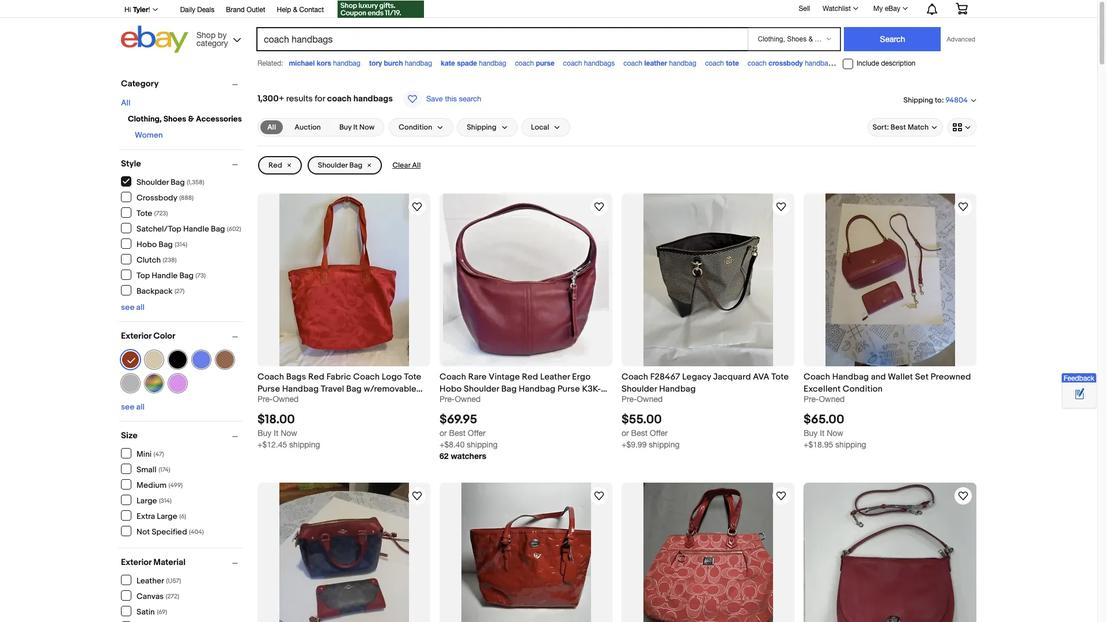 Task type: locate. For each thing, give the bounding box(es) containing it.
see all button for style
[[121, 303, 145, 312]]

pre- up $69.95
[[440, 395, 455, 404]]

see
[[121, 303, 135, 312], [121, 402, 135, 412]]

1 horizontal spatial or
[[622, 429, 629, 438]]

advanced
[[947, 36, 976, 43]]

main content containing $18.00
[[253, 73, 981, 622]]

all down backpack
[[136, 303, 145, 312]]

category button
[[121, 78, 243, 89]]

best inside $55.00 or best offer +$9.99 shipping
[[631, 429, 648, 438]]

results
[[286, 93, 313, 104]]

2 vertical spatial all
[[412, 161, 421, 170]]

now up shoulder bag link at left
[[359, 123, 375, 132]]

pre- up the $65.00
[[804, 395, 819, 404]]

1 vertical spatial shipping
[[467, 123, 497, 132]]

4 pre- from the left
[[804, 395, 819, 404]]

or for $55.00
[[622, 429, 629, 438]]

purse inside coach rare vintage red leather ergo hobo shoulder bag handbag purse k3k- 9219
[[558, 384, 580, 395]]

hobo
[[137, 239, 157, 249], [440, 384, 462, 395]]

satin (69)
[[137, 607, 167, 617]]

0 vertical spatial handbags
[[584, 59, 615, 67]]

offer inside the $69.95 or best offer +$8.40 shipping 62 watchers
[[468, 429, 486, 438]]

see up exterior color
[[121, 303, 135, 312]]

leather left ergo on the right bottom
[[540, 372, 570, 383]]

coach for coach handbag and wallet set preowned excellent condition pre-owned
[[804, 372, 831, 383]]

your shopping cart image
[[955, 3, 969, 14]]

crossbody (888)
[[137, 193, 194, 203]]

1 vertical spatial all link
[[260, 120, 283, 134]]

0 horizontal spatial buy
[[258, 429, 272, 438]]

shipping left to
[[904, 95, 933, 105]]

2 see all from the top
[[121, 402, 145, 412]]

3 owned from the left
[[637, 395, 663, 404]]

1 vertical spatial all
[[136, 402, 145, 412]]

0 vertical spatial all
[[121, 98, 131, 108]]

shipping inside $65.00 buy it now +$18.95 shipping
[[836, 440, 866, 450]]

0 vertical spatial all link
[[121, 98, 131, 108]]

0 horizontal spatial best
[[449, 429, 466, 438]]

exterior up leather (1,157)
[[121, 557, 151, 568]]

1 horizontal spatial (314)
[[175, 241, 187, 248]]

coach left "f28467"
[[622, 372, 648, 383]]

coach left tote
[[705, 59, 724, 67]]

1 handbag from the left
[[333, 59, 361, 67]]

or inside the $69.95 or best offer +$8.40 shipping 62 watchers
[[440, 429, 447, 438]]

kate
[[441, 59, 455, 67]]

shoulder
[[318, 161, 348, 170], [137, 177, 169, 187], [464, 384, 499, 395], [622, 384, 657, 395]]

handle up backpack (27)
[[152, 271, 178, 280]]

offer down $55.00
[[650, 429, 668, 438]]

condition down save
[[399, 123, 432, 132]]

tote left (723)
[[137, 208, 152, 218]]

1 vertical spatial large
[[157, 511, 177, 521]]

shoulder down "f28467"
[[622, 384, 657, 395]]

0 horizontal spatial handle
[[152, 271, 178, 280]]

it up +$12.45
[[274, 429, 279, 438]]

1 see all from the top
[[121, 303, 145, 312]]

1 horizontal spatial it
[[353, 123, 358, 132]]

1 horizontal spatial handle
[[183, 224, 209, 234]]

1 horizontal spatial red
[[308, 372, 325, 383]]

1 horizontal spatial shipping
[[904, 95, 933, 105]]

all link down 1,300
[[260, 120, 283, 134]]

0 horizontal spatial (314)
[[159, 497, 172, 505]]

hobo up clutch
[[137, 239, 157, 249]]

handbag left and
[[833, 372, 869, 383]]

1 horizontal spatial &
[[293, 6, 298, 14]]

0 vertical spatial exterior
[[121, 331, 151, 342]]

1 vertical spatial hobo
[[440, 384, 462, 395]]

burch
[[384, 59, 403, 67]]

handbag inside michael kors handbag
[[333, 59, 361, 67]]

now down the $65.00
[[827, 429, 844, 438]]

shipping down search
[[467, 123, 497, 132]]

0 vertical spatial see all
[[121, 303, 145, 312]]

+$8.40
[[440, 440, 465, 450]]

red right the vintage
[[522, 372, 538, 383]]

2 purse from the left
[[558, 384, 580, 395]]

see all down backpack
[[121, 303, 145, 312]]

exterior left the color
[[121, 331, 151, 342]]

2 horizontal spatial best
[[891, 123, 906, 132]]

handbag for crossbody
[[805, 59, 832, 67]]

0 horizontal spatial offer
[[468, 429, 486, 438]]

0 horizontal spatial pre-owned
[[258, 395, 299, 404]]

it
[[353, 123, 358, 132], [274, 429, 279, 438], [820, 429, 825, 438]]

shipping for shipping to : 94804
[[904, 95, 933, 105]]

offer down $69.95
[[468, 429, 486, 438]]

exterior
[[121, 331, 151, 342], [121, 557, 151, 568]]

red right "bags"
[[308, 372, 325, 383]]

owned inside coach handbag and wallet set preowned excellent condition pre-owned
[[819, 395, 845, 404]]

0 horizontal spatial or
[[440, 429, 447, 438]]

buy up +$18.95 at the right of the page
[[804, 429, 818, 438]]

0 vertical spatial condition
[[399, 123, 432, 132]]

shipping inside the "shipping to : 94804"
[[904, 95, 933, 105]]

coach inside coach f28467 legacy jacquard ava tote shoulder handbag pre-owned
[[622, 372, 648, 383]]

daily
[[180, 6, 195, 14]]

watch coach poppy 17890 ruby red lurex outline glam tote shoulder bag purse handbag image
[[774, 489, 788, 503]]

1 vertical spatial &
[[188, 114, 194, 124]]

1 coach from the left
[[258, 372, 284, 383]]

1 pre- from the left
[[258, 395, 273, 404]]

handbag right crossbody
[[805, 59, 832, 67]]

1 horizontal spatial best
[[631, 429, 648, 438]]

condition down and
[[843, 384, 883, 395]]

for
[[315, 93, 325, 104]]

1 vertical spatial exterior
[[121, 557, 151, 568]]

handbag
[[333, 59, 361, 67], [405, 59, 432, 67], [479, 59, 506, 67], [669, 59, 697, 67], [805, 59, 832, 67]]

deals
[[197, 6, 215, 14]]

0 horizontal spatial now
[[281, 429, 297, 438]]

handbags right purse
[[584, 59, 615, 67]]

1 offer from the left
[[468, 429, 486, 438]]

clear all
[[393, 161, 421, 170]]

bag down buy it now 'link' in the top left of the page
[[349, 161, 363, 170]]

see all button up size on the left
[[121, 402, 145, 412]]

leather inside coach rare vintage red leather ergo hobo shoulder bag handbag purse k3k- 9219
[[540, 372, 570, 383]]

coach purse
[[515, 59, 555, 67]]

2 exterior from the top
[[121, 557, 151, 568]]

large left (6)
[[157, 511, 177, 521]]

large
[[137, 496, 157, 506], [157, 511, 177, 521]]

handbag right leather
[[669, 59, 697, 67]]

+$9.99
[[622, 440, 647, 450]]

1 shipping from the left
[[289, 440, 320, 450]]

shop by category
[[197, 30, 228, 48]]

shipping right +$12.45
[[289, 440, 320, 450]]

pre- up $18.00
[[258, 395, 273, 404]]

(1,157)
[[166, 577, 181, 585]]

2 all from the top
[[136, 402, 145, 412]]

4 shipping from the left
[[836, 440, 866, 450]]

0 horizontal spatial shipping
[[467, 123, 497, 132]]

1 vertical spatial handle
[[152, 271, 178, 280]]

shop by category button
[[191, 26, 243, 50]]

2 see all button from the top
[[121, 402, 145, 412]]

1 horizontal spatial hobo
[[440, 384, 462, 395]]

main content
[[253, 73, 981, 622]]

now inside $65.00 buy it now +$18.95 shipping
[[827, 429, 844, 438]]

shipping for $18.00
[[289, 440, 320, 450]]

all down category
[[121, 98, 131, 108]]

it inside the $18.00 buy it now +$12.45 shipping
[[274, 429, 279, 438]]

owned up the $65.00
[[819, 395, 845, 404]]

1 horizontal spatial offer
[[650, 429, 668, 438]]

it up shoulder bag link at left
[[353, 123, 358, 132]]

coach bags red fabric coach logo tote purse handbag travel bag w/removable pouch link
[[258, 371, 430, 407]]

tote right logo
[[404, 372, 421, 383]]

tote inside coach f28467 legacy jacquard ava tote shoulder handbag pre-owned
[[772, 372, 789, 383]]

coach inside coach rare vintage red leather ergo hobo shoulder bag handbag purse k3k- 9219
[[440, 372, 466, 383]]

owned up $55.00
[[637, 395, 663, 404]]

it up +$18.95 at the right of the page
[[820, 429, 825, 438]]

now
[[359, 123, 375, 132], [281, 429, 297, 438], [827, 429, 844, 438]]

handbag inside tory burch handbag
[[405, 59, 432, 67]]

all link down category
[[121, 98, 131, 108]]

0 vertical spatial all
[[136, 303, 145, 312]]

watch coach handbag and wallet set preowned excellent condition image
[[957, 200, 970, 214]]

best inside sort: best match dropdown button
[[891, 123, 906, 132]]

satchel/top handle bag (602)
[[137, 224, 241, 234]]

shipping inside dropdown button
[[467, 123, 497, 132]]

0 horizontal spatial handbags
[[354, 93, 393, 104]]

all link
[[121, 98, 131, 108], [260, 120, 283, 134]]

offer
[[468, 429, 486, 438], [650, 429, 668, 438]]

shipping right the +$9.99
[[649, 440, 680, 450]]

coach left logo
[[353, 372, 380, 383]]

large (314)
[[137, 496, 172, 506]]

now inside the $18.00 buy it now +$12.45 shipping
[[281, 429, 297, 438]]

pre- up $55.00
[[622, 395, 637, 404]]

handbag for burch
[[405, 59, 432, 67]]

local button
[[521, 118, 571, 137]]

handle down (888)
[[183, 224, 209, 234]]

1 all from the top
[[136, 303, 145, 312]]

coach inside coach purse
[[515, 59, 534, 67]]

2 pre- from the left
[[440, 395, 455, 404]]

michael kors handbag
[[289, 59, 361, 67]]

(314) up the extra large (6)
[[159, 497, 172, 505]]

bag inside shoulder bag link
[[349, 161, 363, 170]]

+
[[279, 93, 284, 104]]

& right help
[[293, 6, 298, 14]]

best up the +$9.99
[[631, 429, 648, 438]]

1 horizontal spatial leather
[[540, 372, 570, 383]]

or up +$8.40
[[440, 429, 447, 438]]

specified
[[152, 527, 187, 537]]

1 horizontal spatial tote
[[404, 372, 421, 383]]

description
[[881, 59, 916, 67]]

best for $69.95
[[449, 429, 466, 438]]

all
[[136, 303, 145, 312], [136, 402, 145, 412]]

coach crossbody handbag
[[748, 59, 832, 67]]

coach inside coach tote
[[705, 59, 724, 67]]

buy up +$12.45
[[258, 429, 272, 438]]

or inside $55.00 or best offer +$9.99 shipping
[[622, 429, 629, 438]]

shipping right +$18.95 at the right of the page
[[836, 440, 866, 450]]

hi tyler !
[[124, 5, 150, 14]]

condition inside dropdown button
[[399, 123, 432, 132]]

purse up pouch
[[258, 384, 280, 395]]

leather up "canvas"
[[137, 576, 164, 586]]

red down all selected text box
[[269, 161, 282, 170]]

All selected text field
[[267, 122, 276, 133]]

1 see from the top
[[121, 303, 135, 312]]

2 shipping from the left
[[467, 440, 498, 450]]

1 or from the left
[[440, 429, 447, 438]]

$55.00
[[622, 413, 662, 428]]

watch coach bags red fabric coach logo tote purse handbag travel bag w/removable pouch image
[[410, 200, 424, 214]]

save this search button
[[400, 89, 485, 109]]

coach for coach rare vintage red leather ergo hobo shoulder bag handbag purse k3k- 9219
[[440, 372, 466, 383]]

handle
[[183, 224, 209, 234], [152, 271, 178, 280]]

0 vertical spatial see
[[121, 303, 135, 312]]

offer for $69.95
[[468, 429, 486, 438]]

large up 'extra'
[[137, 496, 157, 506]]

shipping for shipping
[[467, 123, 497, 132]]

1 horizontal spatial now
[[359, 123, 375, 132]]

2 offer from the left
[[650, 429, 668, 438]]

& inside "account" navigation
[[293, 6, 298, 14]]

it inside $65.00 buy it now +$18.95 shipping
[[820, 429, 825, 438]]

2 horizontal spatial tote
[[772, 372, 789, 383]]

watchlist link
[[817, 2, 864, 16]]

0 vertical spatial large
[[137, 496, 157, 506]]

handbag inside coach leather handbag
[[669, 59, 697, 67]]

see all up size on the left
[[121, 402, 145, 412]]

0 horizontal spatial it
[[274, 429, 279, 438]]

watch coach f28467 legacy jacquard ava tote shoulder handbag image
[[774, 200, 788, 214]]

now inside 'link'
[[359, 123, 375, 132]]

coach inside coach handbag and wallet set preowned excellent condition pre-owned
[[804, 372, 831, 383]]

1 vertical spatial all
[[267, 123, 276, 132]]

pre- inside coach f28467 legacy jacquard ava tote shoulder handbag pre-owned
[[622, 395, 637, 404]]

1 owned from the left
[[273, 395, 299, 404]]

2 coach from the left
[[353, 372, 380, 383]]

1 horizontal spatial buy
[[339, 123, 352, 132]]

women link
[[135, 130, 163, 140]]

4 handbag from the left
[[669, 59, 697, 67]]

handbag inside coach bags red fabric coach logo tote purse handbag travel bag w/removable pouch
[[282, 384, 319, 395]]

0 horizontal spatial red
[[269, 161, 282, 170]]

shipping inside the $69.95 or best offer +$8.40 shipping 62 watchers
[[467, 440, 498, 450]]

1 horizontal spatial purse
[[558, 384, 580, 395]]

shoulder down rare
[[464, 384, 499, 395]]

coach left bag
[[841, 59, 860, 67]]

& right shoes
[[188, 114, 194, 124]]

3 shipping from the left
[[649, 440, 680, 450]]

condition inside coach handbag and wallet set preowned excellent condition pre-owned
[[843, 384, 883, 395]]

logo
[[382, 372, 402, 383]]

all up size on the left
[[136, 402, 145, 412]]

coach handbag and wallet set preowned excellent condition link
[[804, 371, 977, 395]]

bag down fabric
[[346, 384, 362, 395]]

3 pre- from the left
[[622, 395, 637, 404]]

coach rare vintage red leather ergo hobo shoulder bag handbag purse k3k-9219 image
[[443, 194, 609, 366]]

!
[[148, 6, 150, 14]]

1 purse from the left
[[258, 384, 280, 395]]

:
[[942, 95, 944, 105]]

coach rare vintage red leather ergo hobo shoulder bag handbag purse k3k- 9219 heading
[[440, 372, 607, 407]]

2 or from the left
[[622, 429, 629, 438]]

1 exterior from the top
[[121, 331, 151, 342]]

2 horizontal spatial buy
[[804, 429, 818, 438]]

2 see from the top
[[121, 402, 135, 412]]

wallet
[[888, 372, 913, 383]]

tote inside coach bags red fabric coach logo tote purse handbag travel bag w/removable pouch
[[404, 372, 421, 383]]

to
[[935, 95, 942, 105]]

0 horizontal spatial leather
[[137, 576, 164, 586]]

best inside the $69.95 or best offer +$8.40 shipping 62 watchers
[[449, 429, 466, 438]]

2 pre-owned from the left
[[440, 395, 481, 404]]

all right clear
[[412, 161, 421, 170]]

pre-owned up $18.00
[[258, 395, 299, 404]]

coach
[[258, 372, 284, 383], [353, 372, 380, 383], [440, 372, 466, 383], [622, 372, 648, 383], [804, 372, 831, 383]]

coach right tote
[[748, 59, 767, 67]]

0 horizontal spatial purse
[[258, 384, 280, 395]]

handbag inside coach f28467 legacy jacquard ava tote shoulder handbag pre-owned
[[659, 384, 696, 395]]

buy it now
[[339, 123, 375, 132]]

all down 1,300
[[267, 123, 276, 132]]

5 coach from the left
[[804, 372, 831, 383]]

0 vertical spatial hobo
[[137, 239, 157, 249]]

None submit
[[844, 27, 941, 51]]

1 vertical spatial see all button
[[121, 402, 145, 412]]

coach handbags link
[[563, 59, 615, 67]]

auction
[[295, 123, 321, 132]]

handbag for leather
[[669, 59, 697, 67]]

hobo up the 9219
[[440, 384, 462, 395]]

bag down the vintage
[[501, 384, 517, 395]]

bag left (1,358)
[[171, 177, 185, 187]]

hobo inside coach rare vintage red leather ergo hobo shoulder bag handbag purse k3k- 9219
[[440, 384, 462, 395]]

coach handbag bag in used condition. lacquered red image
[[461, 483, 591, 622]]

pre-owned for $69.95
[[440, 395, 481, 404]]

best up +$8.40
[[449, 429, 466, 438]]

now down $18.00
[[281, 429, 297, 438]]

w/removable
[[364, 384, 417, 395]]

buy for $65.00
[[804, 429, 818, 438]]

owned up $18.00
[[273, 395, 299, 404]]

2 horizontal spatial red
[[522, 372, 538, 383]]

clear
[[393, 161, 411, 170]]

shipping for $55.00
[[649, 440, 680, 450]]

shipping inside $55.00 or best offer +$9.99 shipping
[[649, 440, 680, 450]]

shoulder bag
[[318, 161, 363, 170]]

coach up pouch
[[258, 372, 284, 383]]

coach up the 9219
[[440, 372, 466, 383]]

1 horizontal spatial pre-owned
[[440, 395, 481, 404]]

it inside 'link'
[[353, 123, 358, 132]]

buy inside the $18.00 buy it now +$12.45 shipping
[[258, 429, 272, 438]]

see all button down backpack
[[121, 303, 145, 312]]

or up the +$9.99
[[622, 429, 629, 438]]

1,300
[[258, 93, 279, 104]]

buy it now link
[[332, 120, 381, 134]]

coach handbag and wallet set preowned excellent condition image
[[825, 194, 955, 366]]

0 horizontal spatial hobo
[[137, 239, 157, 249]]

coach inside "coach crossbody handbag"
[[748, 59, 767, 67]]

michael
[[289, 59, 315, 67]]

sort:
[[873, 123, 889, 132]]

listing options selector. gallery view selected. image
[[953, 123, 972, 132]]

3 coach from the left
[[440, 372, 466, 383]]

0 vertical spatial leather
[[540, 372, 570, 383]]

1 horizontal spatial condition
[[843, 384, 883, 395]]

small (174)
[[137, 465, 170, 475]]

shipping for $69.95
[[467, 440, 498, 450]]

shoes
[[163, 114, 186, 124]]

$65.00
[[804, 413, 845, 428]]

0 vertical spatial (314)
[[175, 241, 187, 248]]

medium
[[137, 480, 167, 490]]

4 owned from the left
[[819, 395, 845, 404]]

owned inside coach f28467 legacy jacquard ava tote shoulder handbag pre-owned
[[637, 395, 663, 404]]

handbag down the vintage
[[519, 384, 556, 395]]

coach poppy 17890 ruby red lurex outline glam tote shoulder bag purse handbag image
[[643, 483, 773, 622]]

shipping inside the $18.00 buy it now +$12.45 shipping
[[289, 440, 320, 450]]

pre-owned up $69.95
[[440, 395, 481, 404]]

pre- inside coach handbag and wallet set preowned excellent condition pre-owned
[[804, 395, 819, 404]]

1 vertical spatial handbags
[[354, 93, 393, 104]]

1 vertical spatial see all
[[121, 402, 145, 412]]

shop
[[197, 30, 216, 39]]

coach inside coach leather handbag
[[624, 59, 643, 67]]

or
[[440, 429, 447, 438], [622, 429, 629, 438]]

buy
[[339, 123, 352, 132], [258, 429, 272, 438], [804, 429, 818, 438]]

handbag
[[833, 372, 869, 383], [282, 384, 319, 395], [519, 384, 556, 395], [659, 384, 696, 395]]

buy for $18.00
[[258, 429, 272, 438]]

1 vertical spatial (314)
[[159, 497, 172, 505]]

2 horizontal spatial all
[[412, 161, 421, 170]]

get the coupon image
[[338, 1, 424, 18]]

1 see all button from the top
[[121, 303, 145, 312]]

size button
[[121, 430, 243, 441]]

(314) inside hobo bag (314)
[[175, 241, 187, 248]]

(404)
[[189, 528, 204, 536]]

handbag down "f28467"
[[659, 384, 696, 395]]

bag inside coach bags red fabric coach logo tote purse handbag travel bag w/removable pouch
[[346, 384, 362, 395]]

all for exterior color
[[136, 402, 145, 412]]

coach for leather
[[624, 59, 643, 67]]

coach left leather
[[624, 59, 643, 67]]

5 handbag from the left
[[805, 59, 832, 67]]

owned up $69.95
[[455, 395, 481, 404]]

1 vertical spatial see
[[121, 402, 135, 412]]

handbag right 'kors'
[[333, 59, 361, 67]]

2 horizontal spatial it
[[820, 429, 825, 438]]

purse down ergo on the right bottom
[[558, 384, 580, 395]]

coach right purse
[[563, 59, 582, 67]]

handbag right spade
[[479, 59, 506, 67]]

top
[[137, 271, 150, 280]]

handbags inside main content
[[354, 93, 393, 104]]

coach up excellent
[[804, 372, 831, 383]]

watch coach handbag bag in used condition. lacquered red image
[[592, 489, 606, 503]]

0 horizontal spatial condition
[[399, 123, 432, 132]]

best right sort:
[[891, 123, 906, 132]]

handbag right burch
[[405, 59, 432, 67]]

see all
[[121, 303, 145, 312], [121, 402, 145, 412]]

1 pre-owned from the left
[[258, 395, 299, 404]]

0 vertical spatial see all button
[[121, 303, 145, 312]]

handbag inside kate spade handbag
[[479, 59, 506, 67]]

shop by category banner
[[118, 0, 977, 56]]

0 vertical spatial shipping
[[904, 95, 933, 105]]

0 vertical spatial handle
[[183, 224, 209, 234]]

it for $65.00
[[820, 429, 825, 438]]

(314) down satchel/top handle bag (602)
[[175, 241, 187, 248]]

handbags up buy it now
[[354, 93, 393, 104]]

see for exterior color
[[121, 402, 135, 412]]

0 horizontal spatial &
[[188, 114, 194, 124]]

coach bag
[[841, 59, 874, 67]]

set
[[915, 372, 929, 383]]

4 coach from the left
[[622, 372, 648, 383]]

ava
[[753, 372, 770, 383]]

exterior for exterior color
[[121, 331, 151, 342]]

3 handbag from the left
[[479, 59, 506, 67]]

buy inside $65.00 buy it now +$18.95 shipping
[[804, 429, 818, 438]]

coach left purse
[[515, 59, 534, 67]]

offer inside $55.00 or best offer +$9.99 shipping
[[650, 429, 668, 438]]

1 vertical spatial condition
[[843, 384, 883, 395]]

(723)
[[154, 209, 168, 217]]

2 handbag from the left
[[405, 59, 432, 67]]

see up size on the left
[[121, 402, 135, 412]]

2 horizontal spatial now
[[827, 429, 844, 438]]

bags
[[286, 372, 306, 383]]

0 vertical spatial &
[[293, 6, 298, 14]]

tote right ava
[[772, 372, 789, 383]]

handbag inside "coach crossbody handbag"
[[805, 59, 832, 67]]



Task type: describe. For each thing, give the bounding box(es) containing it.
(1,358)
[[187, 178, 204, 186]]

exterior material button
[[121, 557, 243, 568]]

red inside coach bags red fabric coach logo tote purse handbag travel bag w/removable pouch
[[308, 372, 325, 383]]

clutch (238)
[[137, 255, 177, 265]]

it for $18.00
[[274, 429, 279, 438]]

now for $65.00
[[827, 429, 844, 438]]

(499)
[[169, 481, 183, 489]]

none submit inside shop by category banner
[[844, 27, 941, 51]]

top handle bag (73)
[[137, 271, 206, 280]]

coach right for
[[327, 93, 352, 104]]

small
[[137, 465, 157, 475]]

offer for $55.00
[[650, 429, 668, 438]]

bag left (73)
[[179, 271, 194, 280]]

not
[[137, 527, 150, 537]]

include description
[[857, 59, 916, 67]]

(69)
[[157, 608, 167, 616]]

coach for crossbody
[[748, 59, 767, 67]]

9219
[[440, 396, 458, 407]]

0 horizontal spatial tote
[[137, 208, 152, 218]]

coach bags red fabric coach logo tote purse handbag travel bag w/removable pouch heading
[[258, 372, 423, 407]]

0 horizontal spatial all
[[121, 98, 131, 108]]

handle for top
[[152, 271, 178, 280]]

now for $18.00
[[281, 429, 297, 438]]

1 vertical spatial leather
[[137, 576, 164, 586]]

coach for coach f28467 legacy jacquard ava tote shoulder handbag pre-owned
[[622, 372, 648, 383]]

all inside 'link'
[[412, 161, 421, 170]]

(73)
[[196, 272, 206, 279]]

or for $69.95
[[440, 429, 447, 438]]

$55.00 or best offer +$9.99 shipping
[[622, 413, 680, 450]]

coach for handbags
[[563, 59, 582, 67]]

satin
[[137, 607, 155, 617]]

Search for anything text field
[[258, 28, 746, 50]]

(47)
[[154, 450, 164, 458]]

coach handbag and wallet set preowned excellent condition heading
[[804, 372, 971, 395]]

(272)
[[166, 593, 179, 600]]

(6)
[[179, 513, 186, 520]]

coach for coach bags red fabric coach logo tote purse handbag travel bag w/removable pouch
[[258, 372, 284, 383]]

2 owned from the left
[[455, 395, 481, 404]]

kate spade handbag
[[441, 59, 506, 67]]

bag up (238)
[[159, 239, 173, 249]]

contact
[[299, 6, 324, 14]]

shoulder bag link
[[308, 156, 382, 175]]

shoulder down buy it now 'link' in the top left of the page
[[318, 161, 348, 170]]

shipping to : 94804
[[904, 95, 968, 105]]

watch coach red solid leather shoulder handbag image
[[957, 489, 970, 503]]

ergo
[[572, 372, 591, 383]]

tory
[[369, 59, 382, 67]]

spade
[[457, 59, 477, 67]]

$69.95
[[440, 413, 477, 428]]

coach bags red fabric coach logo tote purse handbag travel bag w/removable pouch
[[258, 372, 421, 407]]

extra
[[137, 511, 155, 521]]

clothing,
[[128, 114, 162, 124]]

category
[[121, 78, 159, 89]]

sort: best match button
[[868, 118, 943, 137]]

see all for exterior color
[[121, 402, 145, 412]]

94804
[[946, 96, 968, 105]]

mini (47)
[[137, 449, 164, 459]]

coach handbag and wallet set preowned image
[[279, 483, 409, 622]]

crossbody
[[769, 59, 803, 67]]

pre-owned for $18.00
[[258, 395, 299, 404]]

exterior color
[[121, 331, 176, 342]]

+$12.45
[[258, 440, 287, 450]]

exterior for exterior material
[[121, 557, 151, 568]]

backpack (27)
[[137, 286, 185, 296]]

see for style
[[121, 303, 135, 312]]

women
[[135, 130, 163, 140]]

shoulder inside coach f28467 legacy jacquard ava tote shoulder handbag pre-owned
[[622, 384, 657, 395]]

tory burch handbag
[[369, 59, 432, 67]]

daily deals
[[180, 6, 215, 14]]

all for style
[[136, 303, 145, 312]]

shipping for $65.00
[[836, 440, 866, 450]]

and
[[871, 372, 886, 383]]

sort: best match
[[873, 123, 929, 132]]

by
[[218, 30, 227, 39]]

handbag inside coach rare vintage red leather ergo hobo shoulder bag handbag purse k3k- 9219
[[519, 384, 556, 395]]

see all button for exterior color
[[121, 402, 145, 412]]

coach for bag
[[841, 59, 860, 67]]

help & contact link
[[277, 4, 324, 17]]

1 horizontal spatial handbags
[[584, 59, 615, 67]]

related:
[[258, 59, 283, 67]]

0 horizontal spatial all link
[[121, 98, 131, 108]]

(238)
[[163, 256, 177, 264]]

f28467
[[650, 372, 680, 383]]

$69.95 or best offer +$8.40 shipping 62 watchers
[[440, 413, 498, 461]]

handbag inside coach handbag and wallet set preowned excellent condition pre-owned
[[833, 372, 869, 383]]

red link
[[258, 156, 302, 175]]

shoulder inside coach rare vintage red leather ergo hobo shoulder bag handbag purse k3k- 9219
[[464, 384, 499, 395]]

account navigation
[[118, 0, 977, 20]]

coach for purse
[[515, 59, 534, 67]]

coach f28467 legacy jacquard ava tote shoulder handbag heading
[[622, 372, 789, 395]]

coach f28467 legacy jacquard ava tote shoulder handbag image
[[643, 194, 773, 366]]

red inside coach rare vintage red leather ergo hobo shoulder bag handbag purse k3k- 9219
[[522, 372, 538, 383]]

handbag for spade
[[479, 59, 506, 67]]

match
[[908, 123, 929, 132]]

tote
[[726, 59, 739, 67]]

extra large (6)
[[137, 511, 186, 521]]

coach for tote
[[705, 59, 724, 67]]

(888)
[[179, 194, 194, 201]]

(174)
[[159, 466, 170, 473]]

purse
[[536, 59, 555, 67]]

brand outlet
[[226, 6, 265, 14]]

1 horizontal spatial all link
[[260, 120, 283, 134]]

(314) inside 'large (314)'
[[159, 497, 172, 505]]

best for $55.00
[[631, 429, 648, 438]]

watch coach handbag and wallet set preowned image
[[410, 489, 424, 503]]

see all for style
[[121, 303, 145, 312]]

help
[[277, 6, 291, 14]]

material
[[153, 557, 186, 568]]

handbag for kors
[[333, 59, 361, 67]]

shipping button
[[457, 118, 518, 137]]

watchers
[[451, 451, 486, 461]]

exterior material
[[121, 557, 186, 568]]

purse inside coach bags red fabric coach logo tote purse handbag travel bag w/removable pouch
[[258, 384, 280, 395]]

this
[[445, 95, 457, 103]]

travel
[[321, 384, 344, 395]]

coach red solid leather shoulder handbag image
[[804, 483, 977, 622]]

watch coach rare vintage red leather ergo hobo shoulder bag handbag purse k3k-9219 image
[[592, 200, 606, 214]]

save
[[426, 95, 443, 103]]

my
[[874, 5, 883, 13]]

pouch
[[258, 396, 283, 407]]

handle for satchel/top
[[183, 224, 209, 234]]

$18.00 buy it now +$12.45 shipping
[[258, 413, 320, 450]]

hobo bag (314)
[[137, 239, 187, 249]]

k3k-
[[582, 384, 601, 395]]

brand
[[226, 6, 245, 14]]

hi
[[124, 6, 131, 14]]

coach f28467 legacy jacquard ava tote shoulder handbag pre-owned
[[622, 372, 789, 404]]

my ebay link
[[867, 2, 913, 16]]

mini
[[137, 449, 152, 459]]

1 horizontal spatial all
[[267, 123, 276, 132]]

bag left (602)
[[211, 224, 225, 234]]

backpack
[[137, 286, 173, 296]]

(602)
[[227, 225, 241, 233]]

coach bags red fabric coach logo tote purse handbag travel bag w/removable pouch image
[[279, 194, 409, 366]]

shoulder bag (1,358)
[[137, 177, 204, 187]]

canvas (272)
[[137, 592, 179, 601]]

shoulder up 'crossbody'
[[137, 177, 169, 187]]

search
[[459, 95, 481, 103]]

coach handbag and wallet set preowned excellent condition pre-owned
[[804, 372, 971, 404]]

buy inside 'link'
[[339, 123, 352, 132]]

size
[[121, 430, 138, 441]]

bag inside coach rare vintage red leather ergo hobo shoulder bag handbag purse k3k- 9219
[[501, 384, 517, 395]]

brand outlet link
[[226, 4, 265, 17]]



Task type: vqa. For each thing, say whether or not it's contained in the screenshot.
North inside The North Face Long Sleeved T shirt Grey Size XXL $18.78
no



